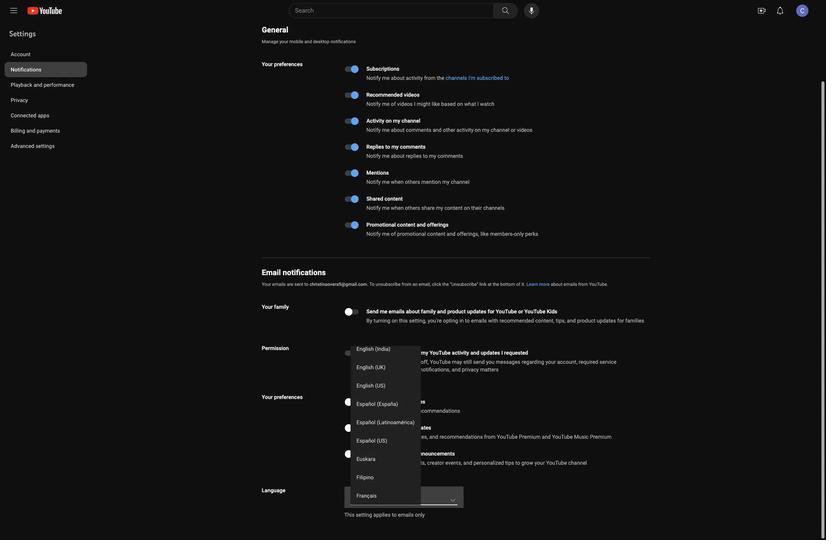 Task type: describe. For each thing, give the bounding box(es) containing it.
product
[[367, 460, 386, 466]]

privacy
[[462, 367, 479, 373]]

emails up turning
[[389, 308, 405, 315]]

click
[[432, 282, 442, 287]]

opting
[[444, 318, 459, 324]]

applies
[[374, 512, 391, 518]]

about right more in the bottom right of the page
[[551, 282, 563, 287]]

me inside 'promotional content and offerings notify me of promotional content and offerings, like members-only perks'
[[382, 231, 390, 237]]

1 vertical spatial for
[[618, 318, 625, 324]]

and down updates,
[[406, 451, 415, 457]]

billing
[[11, 128, 25, 134]]

list box inside group
[[351, 153, 421, 505]]

based
[[442, 101, 456, 107]]

announcements, inside send me emails about my youtube activity and updates i requested if this setting is turned off, youtube may still send you messages regarding your account, required service announcements, legal notifications, and privacy matters
[[367, 367, 406, 373]]

general for general
[[262, 25, 289, 34]]

language
[[262, 487, 286, 494]]

from left an
[[402, 282, 412, 287]]

with
[[489, 318, 499, 324]]

notify inside mentions notify me when others mention my channel
[[367, 179, 381, 185]]

recommendations inside the general product updates announcements and recommendations
[[417, 408, 461, 414]]

personalized
[[474, 460, 504, 466]]

send
[[474, 359, 485, 365]]

when inside shared content notify me when others share my content on their channels
[[391, 205, 404, 211]]

english (us)
[[357, 383, 386, 389]]

updates down link
[[467, 308, 487, 315]]

and up the promotional
[[417, 222, 426, 228]]

at
[[488, 282, 492, 287]]

mention
[[422, 179, 441, 185]]

learn
[[527, 282, 538, 287]]

0 vertical spatial videos
[[404, 92, 420, 98]]

this
[[345, 512, 355, 518]]

your preferences for subscriptions notify me about activity from the channels i'm subscribed to
[[262, 61, 303, 67]]

payments
[[37, 128, 60, 134]]

turning
[[374, 318, 391, 324]]

or inside activity on my channel notify me about comments and other activity on my channel or videos
[[511, 127, 516, 133]]

connected
[[11, 112, 36, 119]]

your inside send me emails about my youtube activity and updates i requested if this setting is turned off, youtube may still send you messages regarding your account, required service announcements, legal notifications, and privacy matters
[[546, 359, 556, 365]]

about inside activity on my channel notify me about comments and other activity on my channel or videos
[[391, 127, 405, 133]]

notifications
[[11, 67, 41, 73]]

my inside shared content notify me when others share my content on their channels
[[436, 205, 444, 211]]

(us) for english (us)
[[375, 383, 386, 389]]

notify inside 'promotional content and offerings notify me of promotional content and offerings, like members-only perks'
[[367, 231, 381, 237]]

me inside shared content notify me when others share my content on their channels
[[382, 205, 390, 211]]

on inside recommended videos notify me of videos i might like based on what i watch
[[457, 101, 463, 107]]

0 horizontal spatial i
[[414, 101, 416, 107]]

and right mobile on the top of page
[[305, 39, 312, 44]]

and right playback
[[34, 82, 42, 88]]

shared
[[367, 196, 384, 202]]

promotional content and offerings notify me of promotional content and offerings, like members-only perks
[[367, 222, 539, 237]]

2 horizontal spatial product
[[578, 318, 596, 324]]

still
[[464, 359, 472, 365]]

comments inside activity on my channel notify me about comments and other activity on my channel or videos
[[406, 127, 432, 133]]

i'm
[[469, 75, 476, 81]]

playback
[[11, 82, 32, 88]]

about inside send me emails about family and product updates for youtube or youtube kids by turning on this setting, you're opting in to emails with recommended content, tips, and product updates for families
[[406, 308, 420, 315]]

emails left with
[[472, 318, 487, 324]]

you
[[486, 359, 495, 365]]

matters
[[481, 367, 499, 373]]

others inside mentions notify me when others mention my channel
[[405, 179, 421, 185]]

of inside recommended videos notify me of videos i might like based on what i watch
[[391, 101, 396, 107]]

off,
[[421, 359, 429, 365]]

shared content notify me when others share my content on their channels
[[367, 196, 505, 211]]

offerings,
[[457, 231, 480, 237]]

content right the shared
[[385, 196, 403, 202]]

2 vertical spatial comments
[[438, 153, 464, 159]]

email language english (us)
[[351, 491, 383, 504]]

channels i'm subscribed to link
[[446, 74, 510, 82]]

kids
[[547, 308, 558, 315]]

me inside send me emails about my youtube activity and updates i requested if this setting is turned off, youtube may still send you messages regarding your account, required service announcements, legal notifications, and privacy matters
[[380, 350, 388, 356]]

to inside 'creator updates and announcements product announcements, creator events, and personalized tips to grow your youtube channel'
[[516, 460, 521, 466]]

emails left are
[[272, 282, 286, 287]]

only inside 'promotional content and offerings notify me of promotional content and offerings, like members-only perks'
[[515, 231, 524, 237]]

of inside 'promotional content and offerings notify me of promotional content and offerings, like members-only perks'
[[391, 231, 396, 237]]

and right the events,
[[464, 460, 473, 466]]

to inside send me emails about family and product updates for youtube or youtube kids by turning on this setting, you're opting in to emails with recommended content, tips, and product updates for families
[[465, 318, 470, 324]]

announcements
[[417, 451, 455, 457]]

replies to my comments notify me about replies to my comments
[[367, 144, 464, 159]]

euskara
[[357, 456, 376, 462]]

their
[[472, 205, 482, 211]]

mentions notify me when others mention my channel
[[367, 170, 470, 185]]

or inside send me emails about family and product updates for youtube or youtube kids by turning on this setting, you're opting in to emails with recommended content, tips, and product updates for families
[[519, 308, 524, 315]]

manage your mobile and desktop notifications
[[262, 39, 356, 44]]

send me emails about my youtube activity and updates i requested if this setting is turned off, youtube may still send you messages regarding your account, required service announcements, legal notifications, and privacy matters
[[367, 350, 617, 373]]

it.
[[522, 282, 526, 287]]

group containing english (india)
[[351, 153, 458, 509]]

"unsubscribe"
[[450, 282, 479, 287]]

if
[[367, 359, 370, 365]]

about inside send me emails about my youtube activity and updates i requested if this setting is turned off, youtube may still send you messages regarding your account, required service announcements, legal notifications, and privacy matters
[[406, 350, 420, 356]]

is
[[399, 359, 403, 365]]

1 vertical spatial comments
[[400, 144, 426, 150]]

0 horizontal spatial notifications
[[283, 268, 326, 277]]

and right the tips,
[[567, 318, 576, 324]]

service
[[600, 359, 617, 365]]

what
[[465, 101, 476, 107]]

send me emails about family and product updates for youtube or youtube kids by turning on this setting, you're opting in to emails with recommended content, tips, and product updates for families
[[367, 308, 645, 324]]

members-
[[490, 231, 515, 237]]

updates left families
[[597, 318, 617, 324]]

4 your from the top
[[262, 394, 273, 400]]

desktop
[[313, 39, 330, 44]]

legal
[[408, 367, 419, 373]]

manage
[[262, 39, 279, 44]]

and right billing
[[27, 128, 35, 134]]

activity inside activity on my channel notify me about comments and other activity on my channel or videos
[[457, 127, 474, 133]]

creator
[[428, 460, 444, 466]]

español for español (españa)
[[357, 401, 376, 407]]

your emails are sent to christinaovera9@gmail.com . to unsubscribe from an email, click the "unsubscribe" link at the bottom of it. learn more about emails from youtube.
[[262, 282, 609, 287]]

others inside shared content notify me when others share my content on their channels
[[405, 205, 421, 211]]

in
[[460, 318, 464, 324]]

1 your from the top
[[262, 61, 273, 67]]

content up the promotional
[[398, 222, 416, 228]]

2 horizontal spatial premium
[[590, 434, 612, 440]]

videos inside activity on my channel notify me about comments and other activity on my channel or videos
[[517, 127, 533, 133]]

1 horizontal spatial notifications
[[331, 39, 356, 44]]

and inside activity on my channel notify me about comments and other activity on my channel or videos
[[433, 127, 442, 133]]

on inside send me emails about family and product updates for youtube or youtube kids by turning on this setting, you're opting in to emails with recommended content, tips, and product updates for families
[[392, 318, 398, 324]]

me inside mentions notify me when others mention my channel
[[382, 179, 390, 185]]

subscriptions
[[367, 66, 400, 72]]

your inside 'creator updates and announcements product announcements, creator events, and personalized tips to grow your youtube channel'
[[535, 460, 545, 466]]

from inside subscriptions notify me about activity from the channels i'm subscribed to
[[425, 75, 436, 81]]

channel inside mentions notify me when others mention my channel
[[451, 179, 470, 185]]

playback and performance
[[11, 82, 74, 88]]

emails right applies
[[398, 512, 414, 518]]

français
[[357, 493, 377, 499]]

español (latinoamérica)
[[357, 419, 415, 425]]

product inside the general product updates announcements and recommendations
[[387, 399, 405, 405]]

channel down 'watch' in the right top of the page
[[491, 127, 510, 133]]

(us) inside the email language english (us)
[[370, 498, 381, 504]]

preferences for general
[[274, 394, 303, 400]]

are
[[287, 282, 294, 287]]

español (us)
[[357, 438, 388, 444]]

on inside shared content notify me when others share my content on their channels
[[464, 205, 470, 211]]

language
[[364, 491, 383, 496]]

avatar image image
[[797, 5, 809, 17]]

content down offerings
[[428, 231, 446, 237]]

account
[[11, 51, 31, 57]]

español for español (us)
[[357, 438, 376, 444]]

the right click
[[443, 282, 449, 287]]

send me emails about my youtube activity and updates i requested image
[[345, 351, 359, 356]]

about inside 'replies to my comments notify me about replies to my comments'
[[391, 153, 405, 159]]

settings
[[36, 143, 55, 149]]

this setting applies to emails only
[[345, 512, 425, 518]]

updates inside 'creator updates and announcements product announcements, creator events, and personalized tips to grow your youtube channel'
[[386, 451, 405, 457]]

updates inside the general product updates announcements and recommendations
[[406, 399, 426, 405]]

recommended
[[500, 318, 534, 324]]

email for email notifications
[[262, 268, 281, 277]]

turned
[[405, 359, 420, 365]]

this inside send me emails about family and product updates for youtube or youtube kids by turning on this setting, you're opting in to emails with recommended content, tips, and product updates for families
[[399, 318, 408, 324]]

advanced
[[11, 143, 34, 149]]

families
[[626, 318, 645, 324]]

link
[[480, 282, 487, 287]]

english inside the email language english (us)
[[351, 498, 369, 504]]

3 your from the top
[[262, 304, 273, 310]]

notify inside recommended videos notify me of videos i might like based on what i watch
[[367, 101, 381, 107]]

me inside 'replies to my comments notify me about replies to my comments'
[[382, 153, 390, 159]]

me inside subscriptions notify me about activity from the channels i'm subscribed to
[[382, 75, 390, 81]]

subscriptions notify me about activity from the channels i'm subscribed to
[[367, 66, 510, 81]]

recommended videos notify me of videos i might like based on what i watch
[[367, 92, 495, 107]]

activity on my channel notify me about comments and other activity on my channel or videos
[[367, 118, 533, 133]]

me inside activity on my channel notify me about comments and other activity on my channel or videos
[[382, 127, 390, 133]]

.
[[367, 282, 369, 287]]

you're
[[428, 318, 442, 324]]



Task type: locate. For each thing, give the bounding box(es) containing it.
activity up recommended videos notify me of videos i might like based on what i watch
[[406, 75, 423, 81]]

notify down mentions
[[367, 179, 381, 185]]

1 vertical spatial videos
[[398, 101, 413, 107]]

about up "setting,"
[[406, 308, 420, 315]]

email for email language english (us)
[[351, 491, 362, 496]]

this inside send me emails about my youtube activity and updates i requested if this setting is turned off, youtube may still send you messages regarding your account, required service announcements, legal notifications, and privacy matters
[[371, 359, 380, 365]]

i up messages
[[502, 350, 503, 356]]

about left replies
[[391, 153, 405, 159]]

like right 'might'
[[432, 101, 440, 107]]

like inside recommended videos notify me of videos i might like based on what i watch
[[432, 101, 440, 107]]

recommendations
[[417, 408, 461, 414], [440, 434, 483, 440]]

i inside send me emails about my youtube activity and updates i requested if this setting is turned off, youtube may still send you messages regarding your account, required service announcements, legal notifications, and privacy matters
[[502, 350, 503, 356]]

general inside the general product updates announcements and recommendations
[[367, 399, 385, 405]]

family down are
[[274, 304, 289, 310]]

others
[[405, 179, 421, 185], [405, 205, 421, 211]]

0 vertical spatial español
[[357, 401, 376, 407]]

i
[[414, 101, 416, 107], [478, 101, 479, 107], [502, 350, 503, 356]]

2 send from the top
[[367, 350, 379, 356]]

your preferences for general product updates announcements and recommendations
[[262, 394, 303, 400]]

notifications,
[[420, 367, 451, 373]]

1 horizontal spatial channels
[[484, 205, 505, 211]]

premium up announcements,
[[389, 425, 411, 431]]

for left families
[[618, 318, 625, 324]]

youtube
[[496, 308, 517, 315], [525, 308, 546, 315], [430, 350, 451, 356], [430, 359, 451, 365], [367, 425, 388, 431], [497, 434, 518, 440], [553, 434, 573, 440], [547, 460, 568, 466]]

family
[[274, 304, 289, 310], [421, 308, 436, 315]]

emails right more in the bottom right of the page
[[564, 282, 578, 287]]

0 vertical spatial your preferences
[[262, 61, 303, 67]]

updates up updates,
[[412, 425, 432, 431]]

1 vertical spatial of
[[391, 231, 396, 237]]

of
[[391, 101, 396, 107], [391, 231, 396, 237], [517, 282, 521, 287]]

privacy link
[[5, 93, 87, 108], [5, 93, 87, 108]]

0 vertical spatial product
[[448, 308, 466, 315]]

(uk)
[[375, 364, 386, 370]]

about up 'replies to my comments notify me about replies to my comments' at the top of page
[[391, 127, 405, 133]]

perks
[[526, 231, 539, 237]]

sent
[[295, 282, 304, 287]]

preferences for subscriptions
[[274, 61, 303, 67]]

general product updates announcements and recommendations
[[367, 399, 461, 414]]

0 horizontal spatial only
[[415, 512, 425, 518]]

to inside subscriptions notify me about activity from the channels i'm subscribed to
[[505, 75, 510, 81]]

2 español from the top
[[357, 419, 376, 425]]

group
[[351, 153, 458, 509]]

(india)
[[375, 346, 391, 352]]

3 español from the top
[[357, 438, 376, 444]]

events,
[[446, 460, 463, 466]]

1 vertical spatial channels
[[484, 205, 505, 211]]

notify down recommended
[[367, 101, 381, 107]]

2 vertical spatial activity
[[452, 350, 470, 356]]

updates inside send me emails about my youtube activity and updates i requested if this setting is turned off, youtube may still send you messages regarding your account, required service announcements, legal notifications, and privacy matters
[[481, 350, 500, 356]]

when inside mentions notify me when others mention my channel
[[391, 179, 404, 185]]

and up you're
[[437, 308, 446, 315]]

1 vertical spatial when
[[391, 205, 404, 211]]

1 vertical spatial product
[[578, 318, 596, 324]]

english left (uk)
[[357, 364, 374, 370]]

1 horizontal spatial your
[[535, 460, 545, 466]]

by
[[367, 318, 373, 324]]

announcements, down is
[[367, 367, 406, 373]]

0 vertical spatial recommendations
[[417, 408, 461, 414]]

send inside send me emails about family and product updates for youtube or youtube kids by turning on this setting, you're opting in to emails with recommended content, tips, and product updates for families
[[367, 308, 379, 315]]

on right turning
[[392, 318, 398, 324]]

my inside send me emails about my youtube activity and updates i requested if this setting is turned off, youtube may still send you messages regarding your account, required service announcements, legal notifications, and privacy matters
[[421, 350, 429, 356]]

activity right other
[[457, 127, 474, 133]]

announcements, inside 'creator updates and announcements product announcements, creator events, and personalized tips to grow your youtube channel'
[[387, 460, 426, 466]]

1 vertical spatial this
[[371, 359, 380, 365]]

and down offerings
[[447, 231, 456, 237]]

1 horizontal spatial for
[[618, 318, 625, 324]]

2 vertical spatial of
[[517, 282, 521, 287]]

1 horizontal spatial this
[[399, 318, 408, 324]]

None search field
[[275, 3, 520, 18]]

channels
[[446, 75, 468, 81], [484, 205, 505, 211]]

1 vertical spatial others
[[405, 205, 421, 211]]

0 vertical spatial general
[[262, 25, 289, 34]]

and right updates,
[[430, 434, 439, 440]]

announcements
[[367, 408, 406, 414]]

2 horizontal spatial i
[[502, 350, 503, 356]]

1 horizontal spatial email
[[351, 491, 362, 496]]

0 horizontal spatial your
[[280, 39, 289, 44]]

0 vertical spatial channels
[[446, 75, 468, 81]]

from up 'creator updates and announcements product announcements, creator events, and personalized tips to grow your youtube channel' on the bottom
[[485, 434, 496, 440]]

recommendations up 'creator updates and announcements product announcements, creator events, and personalized tips to grow your youtube channel' on the bottom
[[440, 434, 483, 440]]

youtube.
[[590, 282, 609, 287]]

0 vertical spatial setting
[[382, 359, 398, 365]]

general up manage
[[262, 25, 289, 34]]

1 vertical spatial español
[[357, 419, 376, 425]]

promotional
[[398, 231, 426, 237]]

on left their
[[464, 205, 470, 211]]

0 vertical spatial or
[[511, 127, 516, 133]]

me inside send me emails about family and product updates for youtube or youtube kids by turning on this setting, you're opting in to emails with recommended content, tips, and product updates for families
[[380, 308, 388, 315]]

or
[[511, 127, 516, 133], [519, 308, 524, 315]]

performance
[[44, 82, 74, 88]]

list box
[[351, 153, 421, 505]]

0 horizontal spatial channels
[[446, 75, 468, 81]]

content,
[[536, 318, 555, 324]]

activity inside subscriptions notify me about activity from the channels i'm subscribed to
[[406, 75, 423, 81]]

of down 'promotional'
[[391, 231, 396, 237]]

1 horizontal spatial product
[[448, 308, 466, 315]]

mentions
[[367, 170, 389, 176]]

messages
[[496, 359, 521, 365]]

2 preferences from the top
[[274, 394, 303, 400]]

0 horizontal spatial like
[[432, 101, 440, 107]]

0 vertical spatial only
[[515, 231, 524, 237]]

and up (latinoamérica)
[[407, 408, 416, 414]]

when
[[391, 179, 404, 185], [391, 205, 404, 211]]

notify inside subscriptions notify me about activity from the channels i'm subscribed to
[[367, 75, 381, 81]]

the
[[437, 75, 445, 81], [443, 282, 449, 287], [493, 282, 500, 287]]

product up announcements
[[387, 399, 405, 405]]

1 horizontal spatial only
[[515, 231, 524, 237]]

1 vertical spatial general
[[367, 399, 385, 405]]

0 vertical spatial activity
[[406, 75, 423, 81]]

2 vertical spatial videos
[[517, 127, 533, 133]]

1 vertical spatial preferences
[[274, 394, 303, 400]]

english up the if
[[357, 346, 374, 352]]

account,
[[558, 359, 578, 365]]

1 vertical spatial your
[[546, 359, 556, 365]]

announcements, down updates,
[[387, 460, 426, 466]]

notify inside 'replies to my comments notify me about replies to my comments'
[[367, 153, 381, 159]]

1 horizontal spatial or
[[519, 308, 524, 315]]

1 horizontal spatial setting
[[382, 359, 398, 365]]

email notifications
[[262, 268, 326, 277]]

0 horizontal spatial or
[[511, 127, 516, 133]]

2 vertical spatial español
[[357, 438, 376, 444]]

1 horizontal spatial premium
[[519, 434, 541, 440]]

me inside recommended videos notify me of videos i might like based on what i watch
[[382, 101, 390, 107]]

like right offerings,
[[481, 231, 489, 237]]

notify down replies
[[367, 153, 381, 159]]

1 vertical spatial announcements,
[[387, 460, 426, 466]]

english down language
[[351, 498, 369, 504]]

0 horizontal spatial email
[[262, 268, 281, 277]]

2 others from the top
[[405, 205, 421, 211]]

1 notify from the top
[[367, 75, 381, 81]]

1 send from the top
[[367, 308, 379, 315]]

5 notify from the top
[[367, 179, 381, 185]]

setting,
[[409, 318, 427, 324]]

setting right this on the bottom left
[[356, 512, 372, 518]]

notify down subscriptions
[[367, 75, 381, 81]]

on right activity
[[386, 118, 392, 124]]

1 others from the top
[[405, 179, 421, 185]]

0 vertical spatial preferences
[[274, 61, 303, 67]]

2 vertical spatial product
[[387, 399, 405, 405]]

english for english (uk)
[[357, 364, 374, 370]]

general up announcements
[[367, 399, 385, 405]]

emails inside send me emails about my youtube activity and updates i requested if this setting is turned off, youtube may still send you messages regarding your account, required service announcements, legal notifications, and privacy matters
[[389, 350, 405, 356]]

1 vertical spatial (us)
[[377, 438, 388, 444]]

español for español (latinoamérica)
[[357, 419, 376, 425]]

1 vertical spatial notifications
[[283, 268, 326, 277]]

privacy
[[11, 97, 28, 103]]

email inside the email language english (us)
[[351, 491, 362, 496]]

3 notify from the top
[[367, 127, 381, 133]]

comments up 'replies to my comments notify me about replies to my comments' at the top of page
[[406, 127, 432, 133]]

from left "youtube."
[[579, 282, 589, 287]]

0 horizontal spatial family
[[274, 304, 289, 310]]

channels left i'm
[[446, 75, 468, 81]]

0 vertical spatial when
[[391, 179, 404, 185]]

notify inside activity on my channel notify me about comments and other activity on my channel or videos
[[367, 127, 381, 133]]

premium right music
[[590, 434, 612, 440]]

your right grow
[[535, 460, 545, 466]]

premium
[[389, 425, 411, 431], [519, 434, 541, 440], [590, 434, 612, 440]]

2 your from the top
[[262, 282, 271, 287]]

1 vertical spatial recommendations
[[440, 434, 483, 440]]

4 notify from the top
[[367, 153, 381, 159]]

2 vertical spatial your
[[535, 460, 545, 466]]

updates,
[[408, 434, 428, 440]]

for up with
[[488, 308, 495, 315]]

Search text field
[[295, 6, 492, 16]]

0 horizontal spatial general
[[262, 25, 289, 34]]

recommendations up updates,
[[417, 408, 461, 414]]

send for send me emails about my youtube activity and updates i requested if this setting is turned off, youtube may still send you messages regarding your account, required service announcements, legal notifications, and privacy matters
[[367, 350, 379, 356]]

and left music
[[542, 434, 551, 440]]

7 notify from the top
[[367, 231, 381, 237]]

0 horizontal spatial setting
[[356, 512, 372, 518]]

others left mention
[[405, 179, 421, 185]]

your family
[[262, 304, 289, 310]]

2 when from the top
[[391, 205, 404, 211]]

list box containing english (india)
[[351, 153, 421, 505]]

0 horizontal spatial premium
[[389, 425, 411, 431]]

updates up you in the right of the page
[[481, 350, 500, 356]]

english down english (uk)
[[357, 383, 374, 389]]

setting left is
[[382, 359, 398, 365]]

1 preferences from the top
[[274, 61, 303, 67]]

product right the tips,
[[578, 318, 596, 324]]

bottom
[[501, 282, 516, 287]]

2 your preferences from the top
[[262, 394, 303, 400]]

setting inside send me emails about my youtube activity and updates i requested if this setting is turned off, youtube may still send you messages regarding your account, required service announcements, legal notifications, and privacy matters
[[382, 359, 398, 365]]

1 vertical spatial your preferences
[[262, 394, 303, 400]]

about
[[391, 75, 405, 81], [391, 127, 405, 133], [391, 153, 405, 159], [551, 282, 563, 287], [406, 308, 420, 315], [406, 350, 420, 356]]

1 vertical spatial activity
[[457, 127, 474, 133]]

from up recommended videos notify me of videos i might like based on what i watch
[[425, 75, 436, 81]]

activity inside send me emails about my youtube activity and updates i requested if this setting is turned off, youtube may still send you messages regarding your account, required service announcements, legal notifications, and privacy matters
[[452, 350, 470, 356]]

requested
[[505, 350, 529, 356]]

me down activity
[[382, 127, 390, 133]]

promotional
[[367, 222, 396, 228]]

the right at
[[493, 282, 500, 287]]

this
[[399, 318, 408, 324], [371, 359, 380, 365]]

me down subscriptions
[[382, 75, 390, 81]]

updates down announcements,
[[386, 451, 405, 457]]

channel right mention
[[451, 179, 470, 185]]

notifications link
[[5, 62, 87, 77], [5, 62, 87, 77]]

me down the shared
[[382, 205, 390, 211]]

from inside youtube premium updates announcements, updates, and recommendations from youtube premium and youtube music premium
[[485, 434, 496, 440]]

1 horizontal spatial general
[[367, 399, 385, 405]]

tips,
[[556, 318, 566, 324]]

6 notify from the top
[[367, 205, 381, 211]]

updates right (españa)
[[406, 399, 426, 405]]

youtube premium updates announcements, updates, and recommendations from youtube premium and youtube music premium
[[367, 425, 612, 440]]

mobile
[[290, 39, 304, 44]]

channel down music
[[569, 460, 588, 466]]

2 vertical spatial (us)
[[370, 498, 381, 504]]

me up (uk)
[[380, 350, 388, 356]]

0 vertical spatial others
[[405, 179, 421, 185]]

notifications up sent
[[283, 268, 326, 277]]

1 horizontal spatial family
[[421, 308, 436, 315]]

español up 'español (us)'
[[357, 419, 376, 425]]

channels inside subscriptions notify me about activity from the channels i'm subscribed to
[[446, 75, 468, 81]]

creator updates and announcements product announcements, creator events, and personalized tips to grow your youtube channel
[[367, 451, 588, 466]]

english for english (india)
[[357, 346, 374, 352]]

1 vertical spatial send
[[367, 350, 379, 356]]

english (india)
[[357, 346, 391, 352]]

other
[[443, 127, 456, 133]]

family inside send me emails about family and product updates for youtube or youtube kids by turning on this setting, you're opting in to emails with recommended content, tips, and product updates for families
[[421, 308, 436, 315]]

channel down 'might'
[[402, 118, 421, 124]]

send for send me emails about family and product updates for youtube or youtube kids by turning on this setting, you're opting in to emails with recommended content, tips, and product updates for families
[[367, 308, 379, 315]]

general for general product updates announcements and recommendations
[[367, 399, 385, 405]]

me down 'promotional'
[[382, 231, 390, 237]]

email,
[[419, 282, 431, 287]]

content up 'promotional content and offerings notify me of promotional content and offerings, like members-only perks'
[[445, 205, 463, 211]]

regarding
[[522, 359, 545, 365]]

0 horizontal spatial product
[[387, 399, 405, 405]]

channel inside 'creator updates and announcements product announcements, creator events, and personalized tips to grow your youtube channel'
[[569, 460, 588, 466]]

english (uk)
[[357, 364, 386, 370]]

0 vertical spatial send
[[367, 308, 379, 315]]

activity
[[367, 118, 385, 124]]

notify down 'promotional'
[[367, 231, 381, 237]]

1 español from the top
[[357, 401, 376, 407]]

when up 'promotional'
[[391, 205, 404, 211]]

updates inside youtube premium updates announcements, updates, and recommendations from youtube premium and youtube music premium
[[412, 425, 432, 431]]

0 vertical spatial of
[[391, 101, 396, 107]]

english for english (us)
[[357, 383, 374, 389]]

updates
[[467, 308, 487, 315], [597, 318, 617, 324], [481, 350, 500, 356], [406, 399, 426, 405], [412, 425, 432, 431], [386, 451, 405, 457]]

1 when from the top
[[391, 179, 404, 185]]

the inside subscriptions notify me about activity from the channels i'm subscribed to
[[437, 75, 445, 81]]

1 vertical spatial email
[[351, 491, 362, 496]]

on down "what"
[[475, 127, 481, 133]]

0 vertical spatial comments
[[406, 127, 432, 133]]

permission
[[262, 345, 289, 351]]

send up the if
[[367, 350, 379, 356]]

this right the if
[[371, 359, 380, 365]]

(us) up creator
[[377, 438, 388, 444]]

1 horizontal spatial like
[[481, 231, 489, 237]]

learn more link
[[527, 281, 550, 288]]

(us) for español (us)
[[377, 438, 388, 444]]

1 vertical spatial or
[[519, 308, 524, 315]]

notifications right desktop on the top
[[331, 39, 356, 44]]

more
[[540, 282, 550, 287]]

emails up is
[[389, 350, 405, 356]]

apps
[[38, 112, 49, 119]]

premium up grow
[[519, 434, 541, 440]]

1 your preferences from the top
[[262, 61, 303, 67]]

of left it.
[[517, 282, 521, 287]]

1 vertical spatial setting
[[356, 512, 372, 518]]

your left mobile on the top of page
[[280, 39, 289, 44]]

me down recommended
[[382, 101, 390, 107]]

only right applies
[[415, 512, 425, 518]]

content
[[385, 196, 403, 202], [445, 205, 463, 211], [398, 222, 416, 228], [428, 231, 446, 237]]

like inside 'promotional content and offerings notify me of promotional content and offerings, like members-only perks'
[[481, 231, 489, 237]]

channels inside shared content notify me when others share my content on their channels
[[484, 205, 505, 211]]

0 vertical spatial (us)
[[375, 383, 386, 389]]

recommendations inside youtube premium updates announcements, updates, and recommendations from youtube premium and youtube music premium
[[440, 434, 483, 440]]

unsubscribe
[[376, 282, 401, 287]]

0 horizontal spatial this
[[371, 359, 380, 365]]

notify inside shared content notify me when others share my content on their channels
[[367, 205, 381, 211]]

0 vertical spatial this
[[399, 318, 408, 324]]

replies
[[367, 144, 384, 150]]

the up recommended videos notify me of videos i might like based on what i watch
[[437, 75, 445, 81]]

youtube inside 'creator updates and announcements product announcements, creator events, and personalized tips to grow your youtube channel'
[[547, 460, 568, 466]]

0 vertical spatial notifications
[[331, 39, 356, 44]]

about inside subscriptions notify me about activity from the channels i'm subscribed to
[[391, 75, 405, 81]]

0 vertical spatial email
[[262, 268, 281, 277]]

offerings
[[427, 222, 449, 228]]

comments up replies
[[400, 144, 426, 150]]

this left "setting,"
[[399, 318, 408, 324]]

(us) down language
[[370, 498, 381, 504]]

0 vertical spatial your
[[280, 39, 289, 44]]

1 vertical spatial only
[[415, 512, 425, 518]]

billing and payments
[[11, 128, 60, 134]]

your preferences
[[262, 61, 303, 67], [262, 394, 303, 400]]

may
[[452, 359, 463, 365]]

send inside send me emails about my youtube activity and updates i requested if this setting is turned off, youtube may still send you messages regarding your account, required service announcements, legal notifications, and privacy matters
[[367, 350, 379, 356]]

2 notify from the top
[[367, 101, 381, 107]]

2 horizontal spatial your
[[546, 359, 556, 365]]

might
[[417, 101, 431, 107]]

and down may
[[452, 367, 461, 373]]

for
[[488, 308, 495, 315], [618, 318, 625, 324]]

product up in
[[448, 308, 466, 315]]

recommended
[[367, 92, 403, 98]]

1 vertical spatial like
[[481, 231, 489, 237]]

and inside the general product updates announcements and recommendations
[[407, 408, 416, 414]]

of down recommended
[[391, 101, 396, 107]]

notify down the shared
[[367, 205, 381, 211]]

(latinoamérica)
[[377, 419, 415, 425]]

email
[[262, 268, 281, 277], [351, 491, 362, 496]]

español down english (us)
[[357, 401, 376, 407]]

english
[[357, 346, 374, 352], [357, 364, 374, 370], [357, 383, 374, 389], [351, 498, 369, 504]]

0 vertical spatial for
[[488, 308, 495, 315]]

only
[[515, 231, 524, 237], [415, 512, 425, 518]]

only left perks
[[515, 231, 524, 237]]

my inside mentions notify me when others mention my channel
[[443, 179, 450, 185]]

1 horizontal spatial i
[[478, 101, 479, 107]]

videos
[[404, 92, 420, 98], [398, 101, 413, 107], [517, 127, 533, 133]]

0 vertical spatial announcements,
[[367, 367, 406, 373]]

and up the send
[[471, 350, 480, 356]]

0 horizontal spatial for
[[488, 308, 495, 315]]

to
[[370, 282, 375, 287]]

0 vertical spatial like
[[432, 101, 440, 107]]

replies
[[406, 153, 422, 159]]

i right "what"
[[478, 101, 479, 107]]



Task type: vqa. For each thing, say whether or not it's contained in the screenshot.
the "upload"
no



